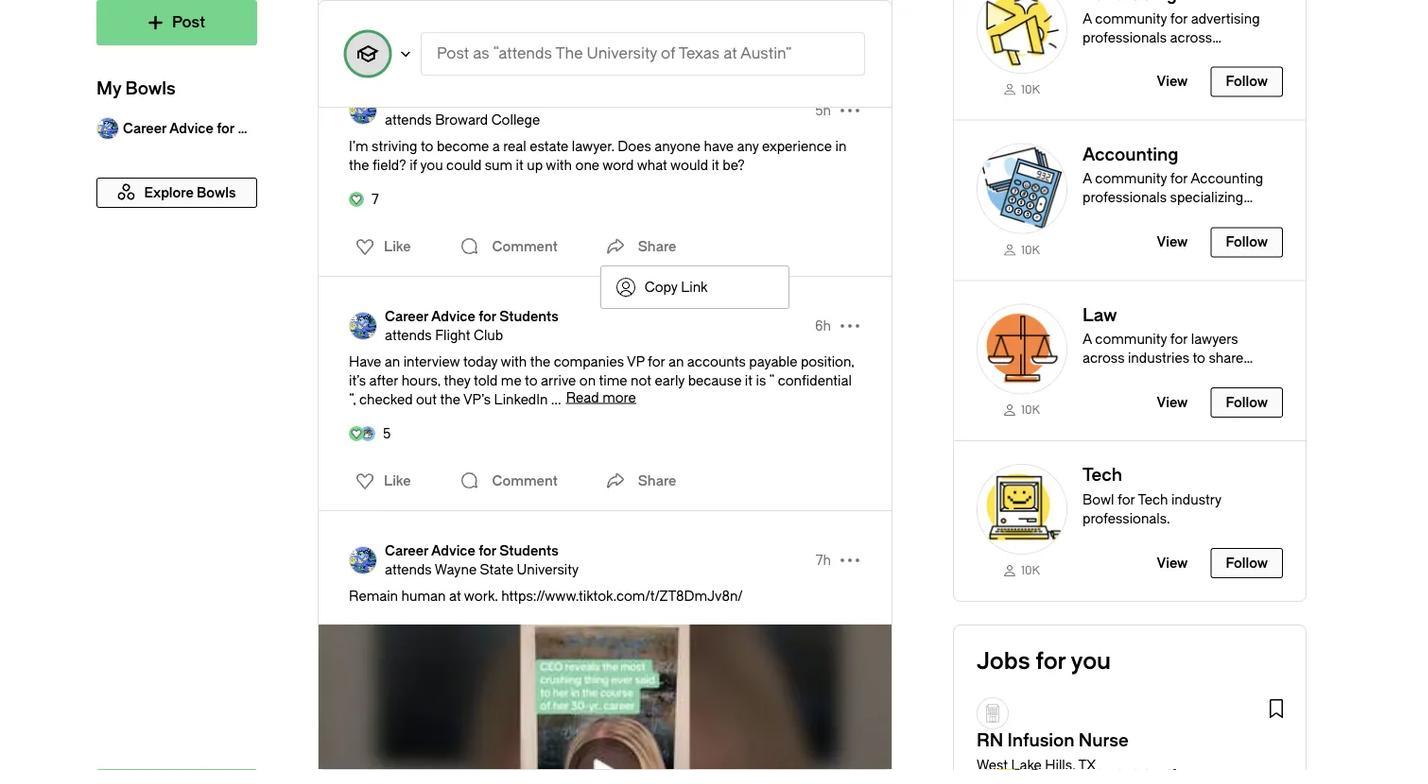 Task type: vqa. For each thing, say whether or not it's contained in the screenshot.
Interview Questions * on the bottom
no



Task type: describe. For each thing, give the bounding box(es) containing it.
a community for advertising professionals across companies
[[1083, 11, 1261, 64]]

professionals
[[1083, 30, 1167, 45]]

"attends
[[493, 45, 552, 62]]

me
[[501, 373, 522, 389]]

i'm striving to become a real estate lawyer. does anyone have any experience in the field? if you could sum it up with one word what would it be?
[[349, 139, 847, 173]]

remain human at work.  https://www.tiktok.com/t/zt8dmjv8n/
[[349, 589, 743, 605]]

image for post author image for career advice for students attends wayne state university
[[349, 547, 377, 575]]

rn infusion nurse link
[[977, 732, 1129, 751]]

infusion
[[1008, 732, 1075, 751]]

advertising
[[1192, 11, 1261, 26]]

1 an from the left
[[385, 354, 400, 370]]

become
[[437, 139, 489, 154]]

for for career advice for students
[[217, 121, 235, 136]]

1 vertical spatial tech
[[1138, 492, 1169, 508]]

you inside i'm striving to become a real estate lawyer. does anyone have any experience in the field? if you could sum it up with one word what would it be?
[[420, 158, 443, 173]]

image for post author image for career advice for students attends broward college
[[349, 96, 377, 125]]

",
[[349, 392, 356, 408]]

today
[[463, 354, 498, 370]]

for for tech bowl for tech industry professionals.
[[1118, 492, 1136, 508]]

students for career advice for students
[[238, 121, 297, 136]]

1 vertical spatial you
[[1071, 649, 1112, 675]]

because
[[688, 373, 742, 389]]

as
[[473, 45, 490, 62]]

the
[[556, 45, 583, 62]]

university inside post as "attends the university of texas at austin" button
[[587, 45, 658, 62]]

like button for career advice for students attends broward college
[[344, 232, 417, 262]]

10k link for accounting
[[977, 242, 1068, 258]]

austin"
[[741, 45, 792, 62]]

career advice for students link for career advice for students attends flight club
[[385, 307, 559, 326]]

striving
[[372, 139, 418, 154]]

across for a
[[1171, 30, 1213, 45]]

comment for career advice for students attends broward college
[[493, 239, 558, 254]]

any
[[737, 139, 759, 154]]

anyone
[[655, 139, 701, 154]]

10k for law
[[1022, 404, 1041, 417]]

companies for the
[[554, 354, 624, 370]]

1 share button from the top
[[601, 228, 677, 266]]

career for career advice for students
[[123, 121, 167, 136]]

confidential
[[778, 373, 852, 389]]

1 10k link from the top
[[977, 81, 1068, 97]]

with inside i'm striving to become a real estate lawyer. does anyone have any experience in the field? if you could sum it up with one word what would it be?
[[546, 158, 572, 173]]

for for career advice for students attends flight club
[[479, 309, 497, 324]]

advice for career advice for students
[[169, 121, 214, 136]]

time
[[599, 373, 628, 389]]

comment button for career advice for students attends broward college
[[455, 228, 563, 266]]

experience
[[763, 139, 832, 154]]

bowls
[[125, 79, 176, 99]]

checked
[[359, 392, 413, 408]]

post
[[437, 45, 469, 62]]

law a community for lawyers across industries to share experiences and compare notes
[[1083, 305, 1247, 404]]

read more
[[566, 390, 636, 406]]

it inside have an interview today with the companies vp for an accounts payable position, it's after hours, they told me to arrive on time not early because it is " confidential ", checked out the vp's linkedin ...
[[745, 373, 753, 389]]

copy
[[645, 280, 678, 295]]

attends for career advice for students attends flight club
[[385, 328, 432, 343]]

rn
[[977, 732, 1004, 751]]

of
[[661, 45, 676, 62]]

read more button
[[566, 390, 636, 406]]

image for bowl image for accounting
[[977, 143, 1068, 234]]

have an interview today with the companies vp for an accounts payable position, it's after hours, they told me to arrive on time not early because it is " confidential ", checked out the vp's linkedin ...
[[349, 354, 855, 408]]

work.
[[464, 589, 498, 605]]

is
[[756, 373, 766, 389]]

"
[[770, 373, 775, 389]]

could
[[447, 158, 482, 173]]

told
[[474, 373, 498, 389]]

broward
[[435, 112, 488, 128]]

1 comment from the top
[[493, 23, 558, 39]]

5
[[383, 426, 391, 442]]

1 like button from the top
[[344, 16, 417, 46]]

one
[[576, 158, 600, 173]]

share menu
[[601, 266, 790, 309]]

read
[[566, 390, 599, 406]]

6h
[[815, 318, 832, 334]]

not
[[631, 373, 652, 389]]

7
[[372, 192, 379, 207]]

nurse
[[1079, 732, 1129, 751]]

flight
[[435, 328, 471, 343]]

companies for across
[[1083, 48, 1154, 64]]

7h
[[816, 553, 832, 569]]

after
[[369, 373, 398, 389]]

if
[[410, 158, 417, 173]]

advice for career advice for students attends flight club
[[431, 309, 476, 324]]

5h link
[[816, 101, 832, 120]]

lawyers
[[1192, 332, 1239, 347]]

post as "attends the university of texas at austin" button
[[421, 32, 866, 76]]

remain
[[349, 589, 398, 605]]

comment button for career advice for students attends flight club
[[455, 463, 563, 500]]

1 horizontal spatial it
[[712, 158, 720, 173]]

interview
[[404, 354, 460, 370]]

to inside law a community for lawyers across industries to share experiences and compare notes
[[1193, 351, 1206, 366]]

rn infusion nurse
[[977, 732, 1129, 751]]

for inside have an interview today with the companies vp for an accounts payable position, it's after hours, they told me to arrive on time not early because it is " confidential ", checked out the vp's linkedin ...
[[648, 354, 666, 370]]

out
[[416, 392, 437, 408]]

career for career advice for students attends wayne state university
[[385, 543, 429, 559]]

experiences
[[1083, 370, 1160, 385]]

would
[[671, 158, 709, 173]]

copy link
[[645, 280, 708, 295]]

like for career advice for students attends flight club
[[384, 473, 411, 489]]

the inside i'm striving to become a real estate lawyer. does anyone have any experience in the field? if you could sum it up with one word what would it be?
[[349, 158, 369, 173]]

for for career advice for students attends broward college
[[479, 93, 497, 109]]

1 like from the top
[[384, 23, 411, 39]]

hours,
[[402, 373, 441, 389]]

have
[[349, 354, 382, 370]]

estate
[[530, 139, 569, 154]]

copy link menu item
[[601, 267, 789, 308]]



Task type: locate. For each thing, give the bounding box(es) containing it.
image for bowl image
[[977, 0, 1068, 74], [977, 143, 1068, 234], [977, 304, 1068, 395], [977, 465, 1068, 555]]

comment button
[[455, 12, 563, 50], [455, 228, 563, 266], [455, 463, 563, 500]]

students inside career advice for students attends broward college
[[500, 93, 559, 109]]

1 vertical spatial comment
[[493, 239, 558, 254]]

jobs for you
[[977, 649, 1112, 675]]

career advice for students link for career advice for students attends wayne state university
[[385, 542, 579, 561]]

2 horizontal spatial to
[[1193, 351, 1206, 366]]

0 horizontal spatial to
[[421, 139, 434, 154]]

toogle identity image
[[345, 31, 391, 77]]

1 horizontal spatial with
[[546, 158, 572, 173]]

an
[[385, 354, 400, 370], [669, 354, 684, 370]]

0 vertical spatial attends
[[385, 112, 432, 128]]

advice up flight
[[431, 309, 476, 324]]

1 comment button from the top
[[455, 12, 563, 50]]

community inside law a community for lawyers across industries to share experiences and compare notes
[[1096, 332, 1168, 347]]

students inside career advice for students attends flight club
[[500, 309, 559, 324]]

image for post author image up i'm
[[349, 96, 377, 125]]

1 vertical spatial attends
[[385, 328, 432, 343]]

post as "attends the university of texas at austin"
[[437, 45, 792, 62]]

1 horizontal spatial to
[[525, 373, 538, 389]]

4 10k link from the top
[[977, 563, 1068, 579]]

image for post author image up have
[[349, 312, 377, 341]]

2 image for post author image from the top
[[349, 312, 377, 341]]

for inside career advice for students attends wayne state university
[[479, 543, 497, 559]]

1 vertical spatial at
[[449, 589, 461, 605]]

3 image for post author image from the top
[[349, 547, 377, 575]]

at inside button
[[724, 45, 738, 62]]

for inside tech bowl for tech industry professionals.
[[1118, 492, 1136, 508]]

2 image for bowl image from the top
[[977, 143, 1068, 234]]

3 attends from the top
[[385, 562, 432, 578]]

2 like from the top
[[384, 239, 411, 254]]

1 image for bowl image from the top
[[977, 0, 1068, 74]]

students for career advice for students attends flight club
[[500, 309, 559, 324]]

career up human
[[385, 543, 429, 559]]

at left work.
[[449, 589, 461, 605]]

comment button up career advice for students attends broward college
[[455, 12, 563, 50]]

5h
[[816, 103, 832, 118]]

image for post author image
[[349, 96, 377, 125], [349, 312, 377, 341], [349, 547, 377, 575]]

across inside a community for advertising professionals across companies
[[1171, 30, 1213, 45]]

a up 'professionals'
[[1083, 11, 1092, 26]]

advice for career advice for students attends broward college
[[431, 93, 476, 109]]

3 like from the top
[[384, 473, 411, 489]]

share button up copy
[[601, 228, 677, 266]]

like button down 7 on the left top
[[344, 232, 417, 262]]

1 vertical spatial across
[[1083, 351, 1125, 366]]

2 vertical spatial like
[[384, 473, 411, 489]]

across down advertising
[[1171, 30, 1213, 45]]

career inside career advice for students attends broward college
[[385, 93, 429, 109]]

2 vertical spatial image for post author image
[[349, 547, 377, 575]]

1 vertical spatial university
[[517, 562, 579, 578]]

with up me
[[501, 354, 527, 370]]

tech up bowl
[[1083, 466, 1123, 486]]

to right me
[[525, 373, 538, 389]]

jobs
[[977, 649, 1031, 675]]

arrive
[[541, 373, 576, 389]]

0 vertical spatial like button
[[344, 16, 417, 46]]

accounts
[[688, 354, 746, 370]]

like for career advice for students attends broward college
[[384, 239, 411, 254]]

2 horizontal spatial the
[[530, 354, 551, 370]]

advice down bowls
[[169, 121, 214, 136]]

4 10k from the top
[[1022, 565, 1041, 578]]

career advice for students attends flight club
[[385, 309, 559, 343]]

1 vertical spatial image for post author image
[[349, 312, 377, 341]]

professionals.
[[1083, 511, 1171, 527]]

remain human at work.  https://www.tiktok.com/t/zt8dmjv8n/ image
[[319, 625, 892, 771]]

advice for career advice for students attends wayne state university
[[431, 543, 476, 559]]

career inside career advice for students attends flight club
[[385, 309, 429, 324]]

0 vertical spatial comment
[[493, 23, 558, 39]]

4 image for bowl image from the top
[[977, 465, 1068, 555]]

1 horizontal spatial tech
[[1138, 492, 1169, 508]]

image for bowl image for law
[[977, 304, 1068, 395]]

university
[[587, 45, 658, 62], [517, 562, 579, 578]]

it left is
[[745, 373, 753, 389]]

for
[[1171, 11, 1188, 26], [479, 93, 497, 109], [217, 121, 235, 136], [479, 309, 497, 324], [1171, 332, 1188, 347], [648, 354, 666, 370], [1118, 492, 1136, 508], [479, 543, 497, 559], [1036, 649, 1067, 675]]

what
[[637, 158, 668, 173]]

career advice for students attends broward college
[[385, 93, 559, 128]]

have
[[704, 139, 734, 154]]

career inside career advice for students attends wayne state university
[[385, 543, 429, 559]]

1 horizontal spatial the
[[440, 392, 461, 408]]

0 vertical spatial to
[[421, 139, 434, 154]]

attends up striving
[[385, 112, 432, 128]]

comment
[[493, 23, 558, 39], [493, 239, 558, 254], [493, 473, 558, 489]]

like button down 5
[[344, 466, 417, 497]]

1 horizontal spatial an
[[669, 354, 684, 370]]

1 horizontal spatial at
[[724, 45, 738, 62]]

like button left post
[[344, 16, 417, 46]]

0 horizontal spatial the
[[349, 158, 369, 173]]

and
[[1163, 370, 1187, 385]]

field?
[[373, 158, 407, 173]]

0 horizontal spatial you
[[420, 158, 443, 173]]

2 comment from the top
[[493, 239, 558, 254]]

attends up human
[[385, 562, 432, 578]]

at right texas on the top
[[724, 45, 738, 62]]

my
[[96, 79, 121, 99]]

advice inside career advice for students attends flight club
[[431, 309, 476, 324]]

on
[[580, 373, 596, 389]]

0 vertical spatial image for post author image
[[349, 96, 377, 125]]

companies inside have an interview today with the companies vp for an accounts payable position, it's after hours, they told me to arrive on time not early because it is " confidential ", checked out the vp's linkedin ...
[[554, 354, 624, 370]]

like
[[384, 23, 411, 39], [384, 239, 411, 254], [384, 473, 411, 489]]

like button
[[344, 16, 417, 46], [344, 232, 417, 262], [344, 466, 417, 497]]

a down law
[[1083, 332, 1092, 347]]

0 horizontal spatial at
[[449, 589, 461, 605]]

advice
[[431, 93, 476, 109], [169, 121, 214, 136], [431, 309, 476, 324], [431, 543, 476, 559]]

share button down more
[[601, 463, 677, 500]]

career for career advice for students attends broward college
[[385, 93, 429, 109]]

7h link
[[816, 552, 832, 570]]

companies down 'professionals'
[[1083, 48, 1154, 64]]

2 share button from the top
[[601, 463, 677, 500]]

a inside a community for advertising professionals across companies
[[1083, 11, 1092, 26]]

a inside law a community for lawyers across industries to share experiences and compare notes
[[1083, 332, 1092, 347]]

1 a from the top
[[1083, 11, 1092, 26]]

2 10k from the top
[[1022, 243, 1041, 257]]

it
[[516, 158, 524, 173], [712, 158, 720, 173], [745, 373, 753, 389]]

with inside have an interview today with the companies vp for an accounts payable position, it's after hours, they told me to arrive on time not early because it is " confidential ", checked out the vp's linkedin ...
[[501, 354, 527, 370]]

2 horizontal spatial it
[[745, 373, 753, 389]]

1 horizontal spatial across
[[1171, 30, 1213, 45]]

0 vertical spatial a
[[1083, 11, 1092, 26]]

the
[[349, 158, 369, 173], [530, 354, 551, 370], [440, 392, 461, 408]]

a
[[1083, 11, 1092, 26], [1083, 332, 1092, 347]]

community up 'professionals'
[[1096, 11, 1168, 26]]

0 vertical spatial you
[[420, 158, 443, 173]]

1 vertical spatial community
[[1096, 332, 1168, 347]]

0 vertical spatial university
[[587, 45, 658, 62]]

compare
[[1190, 370, 1247, 385]]

0 vertical spatial tech
[[1083, 466, 1123, 486]]

0 vertical spatial share button
[[601, 228, 677, 266]]

does
[[618, 139, 652, 154]]

career up striving
[[385, 93, 429, 109]]

image for post author image up "remain" at bottom
[[349, 547, 377, 575]]

position,
[[801, 354, 855, 370]]

for inside career advice for students attends broward college
[[479, 93, 497, 109]]

career advice for students link for career advice for students attends broward college
[[385, 92, 559, 111]]

attends for career advice for students attends wayne state university
[[385, 562, 432, 578]]

students inside career advice for students attends wayne state university
[[500, 543, 559, 559]]

for for a community for advertising professionals across companies
[[1171, 11, 1188, 26]]

be?
[[723, 158, 745, 173]]

0 horizontal spatial university
[[517, 562, 579, 578]]

1 horizontal spatial university
[[587, 45, 658, 62]]

career advice for students link
[[385, 92, 559, 111], [96, 110, 297, 148], [385, 307, 559, 326], [385, 542, 579, 561]]

0 horizontal spatial an
[[385, 354, 400, 370]]

to
[[421, 139, 434, 154], [1193, 351, 1206, 366], [525, 373, 538, 389]]

vp
[[627, 354, 645, 370]]

with
[[546, 158, 572, 173], [501, 354, 527, 370]]

2 vertical spatial to
[[525, 373, 538, 389]]

bowl
[[1083, 492, 1115, 508]]

sum
[[485, 158, 513, 173]]

students for career advice for students attends broward college
[[500, 93, 559, 109]]

an up the early
[[669, 354, 684, 370]]

attends inside career advice for students attends flight club
[[385, 328, 432, 343]]

vp's
[[464, 392, 491, 408]]

for inside law a community for lawyers across industries to share experiences and compare notes
[[1171, 332, 1188, 347]]

accounting
[[1083, 145, 1179, 165]]

https://www.tiktok.com/t/zt8dmjv8n/
[[502, 589, 743, 605]]

community up industries
[[1096, 332, 1168, 347]]

comment down up
[[493, 239, 558, 254]]

students for career advice for students attends wayne state university
[[500, 543, 559, 559]]

0 vertical spatial companies
[[1083, 48, 1154, 64]]

10k for tech
[[1022, 565, 1041, 578]]

the down i'm
[[349, 158, 369, 173]]

career up the "interview" at the left of the page
[[385, 309, 429, 324]]

comment for career advice for students attends flight club
[[493, 473, 558, 489]]

to down lawyers
[[1193, 351, 1206, 366]]

an up after
[[385, 354, 400, 370]]

career for career advice for students attends flight club
[[385, 309, 429, 324]]

career
[[385, 93, 429, 109], [123, 121, 167, 136], [385, 309, 429, 324], [385, 543, 429, 559]]

0 vertical spatial like
[[384, 23, 411, 39]]

image for post author image for career advice for students attends flight club
[[349, 312, 377, 341]]

the up arrive
[[530, 354, 551, 370]]

attends for career advice for students attends broward college
[[385, 112, 432, 128]]

advice up broward
[[431, 93, 476, 109]]

0 horizontal spatial companies
[[554, 354, 624, 370]]

2 share from the top
[[638, 473, 677, 489]]

university up remain human at work.  https://www.tiktok.com/t/zt8dmjv8n/
[[517, 562, 579, 578]]

more
[[603, 390, 636, 406]]

at
[[724, 45, 738, 62], [449, 589, 461, 605]]

1 attends from the top
[[385, 112, 432, 128]]

1 vertical spatial to
[[1193, 351, 1206, 366]]

1 horizontal spatial you
[[1071, 649, 1112, 675]]

human
[[402, 589, 446, 605]]

2 attends from the top
[[385, 328, 432, 343]]

1 vertical spatial comment button
[[455, 228, 563, 266]]

0 vertical spatial comment button
[[455, 12, 563, 50]]

it left the 'be?'
[[712, 158, 720, 173]]

to inside have an interview today with the companies vp for an accounts payable position, it's after hours, they told me to arrive on time not early because it is " confidential ", checked out the vp's linkedin ...
[[525, 373, 538, 389]]

real
[[503, 139, 527, 154]]

10k link
[[977, 81, 1068, 97], [977, 242, 1068, 258], [977, 402, 1068, 418], [977, 563, 1068, 579]]

companies up on
[[554, 354, 624, 370]]

companies inside a community for advertising professionals across companies
[[1083, 48, 1154, 64]]

2 10k link from the top
[[977, 242, 1068, 258]]

advice inside career advice for students attends broward college
[[431, 93, 476, 109]]

1 image for post author image from the top
[[349, 96, 377, 125]]

1 community from the top
[[1096, 11, 1168, 26]]

0 horizontal spatial with
[[501, 354, 527, 370]]

i'm
[[349, 139, 369, 154]]

0 vertical spatial the
[[349, 158, 369, 173]]

career advice for students link up broward
[[385, 92, 559, 111]]

2 vertical spatial attends
[[385, 562, 432, 578]]

tech up professionals.
[[1138, 492, 1169, 508]]

notes
[[1083, 389, 1119, 404]]

college
[[492, 112, 540, 128]]

for inside career advice for students attends flight club
[[479, 309, 497, 324]]

2 a from the top
[[1083, 332, 1092, 347]]

students
[[500, 93, 559, 109], [238, 121, 297, 136], [500, 309, 559, 324], [500, 543, 559, 559]]

6h link
[[815, 317, 832, 336]]

comment button down linkedin
[[455, 463, 563, 500]]

the down they
[[440, 392, 461, 408]]

career down bowls
[[123, 121, 167, 136]]

share button
[[601, 228, 677, 266], [601, 463, 677, 500]]

1 vertical spatial with
[[501, 354, 527, 370]]

1 vertical spatial share
[[638, 473, 677, 489]]

10k link for tech
[[977, 563, 1068, 579]]

image for bowl image for tech
[[977, 465, 1068, 555]]

1 10k from the top
[[1022, 83, 1041, 96]]

1 share from the top
[[638, 239, 677, 254]]

to inside i'm striving to become a real estate lawyer. does anyone have any experience in the field? if you could sum it up with one word what would it be?
[[421, 139, 434, 154]]

3 10k link from the top
[[977, 402, 1068, 418]]

with down estate at the left
[[546, 158, 572, 173]]

0 vertical spatial share
[[638, 239, 677, 254]]

up
[[527, 158, 543, 173]]

word
[[603, 158, 634, 173]]

across
[[1171, 30, 1213, 45], [1083, 351, 1125, 366]]

for inside a community for advertising professionals across companies
[[1171, 11, 1188, 26]]

2 comment button from the top
[[455, 228, 563, 266]]

career advice for students link up state
[[385, 542, 579, 561]]

10k link for law
[[977, 402, 1068, 418]]

3 like button from the top
[[344, 466, 417, 497]]

1 vertical spatial companies
[[554, 354, 624, 370]]

career advice for students
[[123, 121, 297, 136]]

2 like button from the top
[[344, 232, 417, 262]]

it's
[[349, 373, 366, 389]]

you up nurse at the right of page
[[1071, 649, 1112, 675]]

0 horizontal spatial across
[[1083, 351, 1125, 366]]

industry
[[1172, 492, 1222, 508]]

2 vertical spatial like button
[[344, 466, 417, 497]]

to right striving
[[421, 139, 434, 154]]

it left up
[[516, 158, 524, 173]]

for for career advice for students attends wayne state university
[[479, 543, 497, 559]]

attends up the "interview" at the left of the page
[[385, 328, 432, 343]]

attends inside career advice for students attends wayne state university
[[385, 562, 432, 578]]

1 vertical spatial the
[[530, 354, 551, 370]]

advice inside career advice for students link
[[169, 121, 214, 136]]

3 comment from the top
[[493, 473, 558, 489]]

comment up "attends
[[493, 23, 558, 39]]

2 vertical spatial comment
[[493, 473, 558, 489]]

club
[[474, 328, 503, 343]]

0 vertical spatial community
[[1096, 11, 1168, 26]]

2 vertical spatial comment button
[[455, 463, 563, 500]]

0 vertical spatial with
[[546, 158, 572, 173]]

across for law
[[1083, 351, 1125, 366]]

0 vertical spatial across
[[1171, 30, 1213, 45]]

1 vertical spatial a
[[1083, 332, 1092, 347]]

0 horizontal spatial it
[[516, 158, 524, 173]]

1 vertical spatial like button
[[344, 232, 417, 262]]

2 an from the left
[[669, 354, 684, 370]]

1 horizontal spatial companies
[[1083, 48, 1154, 64]]

career advice for students link down bowls
[[96, 110, 297, 148]]

3 10k from the top
[[1022, 404, 1041, 417]]

wayne
[[435, 562, 477, 578]]

comment button down sum
[[455, 228, 563, 266]]

my bowls
[[96, 79, 176, 99]]

you right if
[[420, 158, 443, 173]]

lawyer.
[[572, 139, 615, 154]]

university inside career advice for students attends wayne state university
[[517, 562, 579, 578]]

10k for accounting
[[1022, 243, 1041, 257]]

across inside law a community for lawyers across industries to share experiences and compare notes
[[1083, 351, 1125, 366]]

2 community from the top
[[1096, 332, 1168, 347]]

career advice for students link up club
[[385, 307, 559, 326]]

3 comment button from the top
[[455, 463, 563, 500]]

you
[[420, 158, 443, 173], [1071, 649, 1112, 675]]

across up the experiences
[[1083, 351, 1125, 366]]

1 vertical spatial like
[[384, 239, 411, 254]]

advice inside career advice for students attends wayne state university
[[431, 543, 476, 559]]

...
[[551, 392, 562, 408]]

comment down linkedin
[[493, 473, 558, 489]]

community inside a community for advertising professionals across companies
[[1096, 11, 1168, 26]]

1 vertical spatial share button
[[601, 463, 677, 500]]

2 vertical spatial the
[[440, 392, 461, 408]]

tech bowl for tech industry professionals.
[[1083, 466, 1222, 527]]

attends inside career advice for students attends broward college
[[385, 112, 432, 128]]

0 vertical spatial at
[[724, 45, 738, 62]]

link
[[681, 280, 708, 295]]

they
[[444, 373, 471, 389]]

advice up the wayne
[[431, 543, 476, 559]]

3 image for bowl image from the top
[[977, 304, 1068, 395]]

0 horizontal spatial tech
[[1083, 466, 1123, 486]]

university left the of
[[587, 45, 658, 62]]

like button for career advice for students attends flight club
[[344, 466, 417, 497]]



